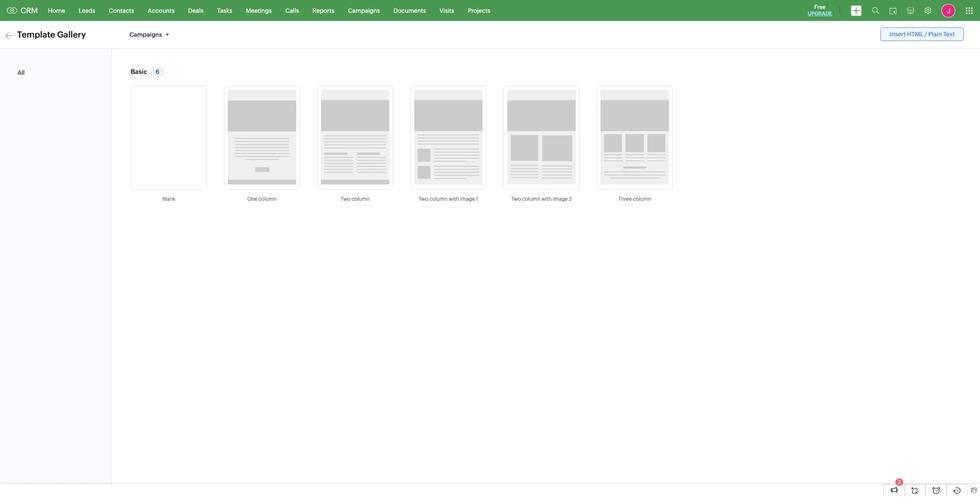 Task type: locate. For each thing, give the bounding box(es) containing it.
2 two from the left
[[419, 196, 428, 202]]

projects link
[[461, 0, 497, 21]]

search image
[[872, 7, 879, 14]]

blank
[[162, 196, 175, 202]]

1 with from the left
[[449, 196, 459, 202]]

1 two from the left
[[341, 196, 350, 202]]

campaigns down accounts
[[130, 31, 162, 38]]

0 vertical spatial campaigns
[[348, 7, 380, 14]]

reports link
[[306, 0, 341, 21]]

0 horizontal spatial with
[[449, 196, 459, 202]]

with
[[449, 196, 459, 202], [541, 196, 552, 202]]

two
[[341, 196, 350, 202], [419, 196, 428, 202], [511, 196, 521, 202]]

meetings link
[[239, 0, 279, 21]]

campaigns
[[348, 7, 380, 14], [130, 31, 162, 38]]

2 with from the left
[[541, 196, 552, 202]]

3 not loaded image from the left
[[414, 90, 483, 185]]

home
[[48, 7, 65, 14]]

6
[[156, 68, 159, 75]]

two column with image 2
[[511, 196, 572, 202]]

two column with image 1
[[419, 196, 478, 202]]

0 horizontal spatial two
[[341, 196, 350, 202]]

template
[[17, 29, 55, 39]]

all
[[18, 69, 25, 76]]

image
[[460, 196, 475, 202], [553, 196, 568, 202]]

3 column from the left
[[429, 196, 448, 202]]

4 column from the left
[[522, 196, 540, 202]]

three
[[618, 196, 632, 202]]

free upgrade
[[808, 4, 832, 17]]

deals link
[[181, 0, 210, 21]]

column for three column
[[633, 196, 651, 202]]

documents link
[[387, 0, 433, 21]]

0 horizontal spatial image
[[460, 196, 475, 202]]

crm link
[[7, 6, 38, 15]]

1 horizontal spatial with
[[541, 196, 552, 202]]

campaigns right reports
[[348, 7, 380, 14]]

2 image from the left
[[553, 196, 568, 202]]

free
[[814, 4, 826, 10]]

accounts
[[148, 7, 175, 14]]

4 not loaded image from the left
[[507, 90, 576, 185]]

image for 2
[[553, 196, 568, 202]]

profile element
[[936, 0, 960, 21]]

reports
[[313, 7, 334, 14]]

column for two column with image 1
[[429, 196, 448, 202]]

2 column from the left
[[351, 196, 370, 202]]

1 vertical spatial campaigns
[[130, 31, 162, 38]]

calls link
[[279, 0, 306, 21]]

5 not loaded image from the left
[[601, 90, 669, 185]]

1 column from the left
[[258, 196, 277, 202]]

insert html / plain text
[[890, 31, 955, 38]]

3 two from the left
[[511, 196, 521, 202]]

not loaded image
[[228, 90, 296, 185], [321, 90, 389, 185], [414, 90, 483, 185], [507, 90, 576, 185], [601, 90, 669, 185]]

accounts link
[[141, 0, 181, 21]]

1 horizontal spatial two
[[419, 196, 428, 202]]

1 horizontal spatial image
[[553, 196, 568, 202]]

home link
[[41, 0, 72, 21]]

visits
[[440, 7, 454, 14]]

column for one column
[[258, 196, 277, 202]]

column
[[258, 196, 277, 202], [351, 196, 370, 202], [429, 196, 448, 202], [522, 196, 540, 202], [633, 196, 651, 202]]

2 not loaded image from the left
[[321, 90, 389, 185]]

1
[[476, 196, 478, 202]]

0 horizontal spatial campaigns
[[130, 31, 162, 38]]

1 image from the left
[[460, 196, 475, 202]]

5 column from the left
[[633, 196, 651, 202]]

2 horizontal spatial two
[[511, 196, 521, 202]]

campaigns inside campaigns link
[[348, 7, 380, 14]]

with for 2
[[541, 196, 552, 202]]

campaigns inside campaigns 'field'
[[130, 31, 162, 38]]

1 vertical spatial 2
[[898, 480, 901, 485]]

html
[[907, 31, 923, 38]]

2
[[569, 196, 572, 202], [898, 480, 901, 485]]

tasks link
[[210, 0, 239, 21]]

calls
[[285, 7, 299, 14]]

search element
[[867, 0, 884, 21]]

0 horizontal spatial 2
[[569, 196, 572, 202]]

insert
[[890, 31, 906, 38]]

0 vertical spatial 2
[[569, 196, 572, 202]]

1 horizontal spatial campaigns
[[348, 7, 380, 14]]

three column
[[618, 196, 651, 202]]

projects
[[468, 7, 490, 14]]

1 not loaded image from the left
[[228, 90, 296, 185]]

leads
[[79, 7, 95, 14]]



Task type: describe. For each thing, give the bounding box(es) containing it.
tasks
[[217, 7, 232, 14]]

column for two column
[[351, 196, 370, 202]]

campaigns for campaigns link
[[348, 7, 380, 14]]

visits link
[[433, 0, 461, 21]]

documents
[[394, 7, 426, 14]]

meetings
[[246, 7, 272, 14]]

deals
[[188, 7, 203, 14]]

upgrade
[[808, 11, 832, 17]]

not loaded image for three column
[[601, 90, 669, 185]]

two for two column
[[341, 196, 350, 202]]

not loaded image for two column
[[321, 90, 389, 185]]

not loaded image for two column with image 2
[[507, 90, 576, 185]]

campaigns for campaigns 'field'
[[130, 31, 162, 38]]

image for 1
[[460, 196, 475, 202]]

one column
[[247, 196, 277, 202]]

text
[[943, 31, 955, 38]]

profile image
[[942, 4, 955, 17]]

basic
[[131, 68, 147, 75]]

insert html / plain text link
[[881, 27, 964, 41]]

/
[[925, 31, 927, 38]]

two for two column with image 1
[[419, 196, 428, 202]]

column for two column with image 2
[[522, 196, 540, 202]]

contacts link
[[102, 0, 141, 21]]

create menu image
[[851, 5, 862, 16]]

not loaded image for two column with image 1
[[414, 90, 483, 185]]

two column
[[341, 196, 370, 202]]

with for 1
[[449, 196, 459, 202]]

one
[[247, 196, 257, 202]]

calendar image
[[889, 7, 897, 14]]

plain
[[928, 31, 942, 38]]

1 horizontal spatial 2
[[898, 480, 901, 485]]

leads link
[[72, 0, 102, 21]]

Campaigns field
[[126, 27, 175, 42]]

gallery
[[57, 29, 86, 39]]

not loaded image for one column
[[228, 90, 296, 185]]

contacts
[[109, 7, 134, 14]]

two for two column with image 2
[[511, 196, 521, 202]]

create menu element
[[846, 0, 867, 21]]

template gallery
[[17, 29, 86, 39]]

campaigns link
[[341, 0, 387, 21]]

crm
[[21, 6, 38, 15]]



Task type: vqa. For each thing, say whether or not it's contained in the screenshot.
BUTTON
no



